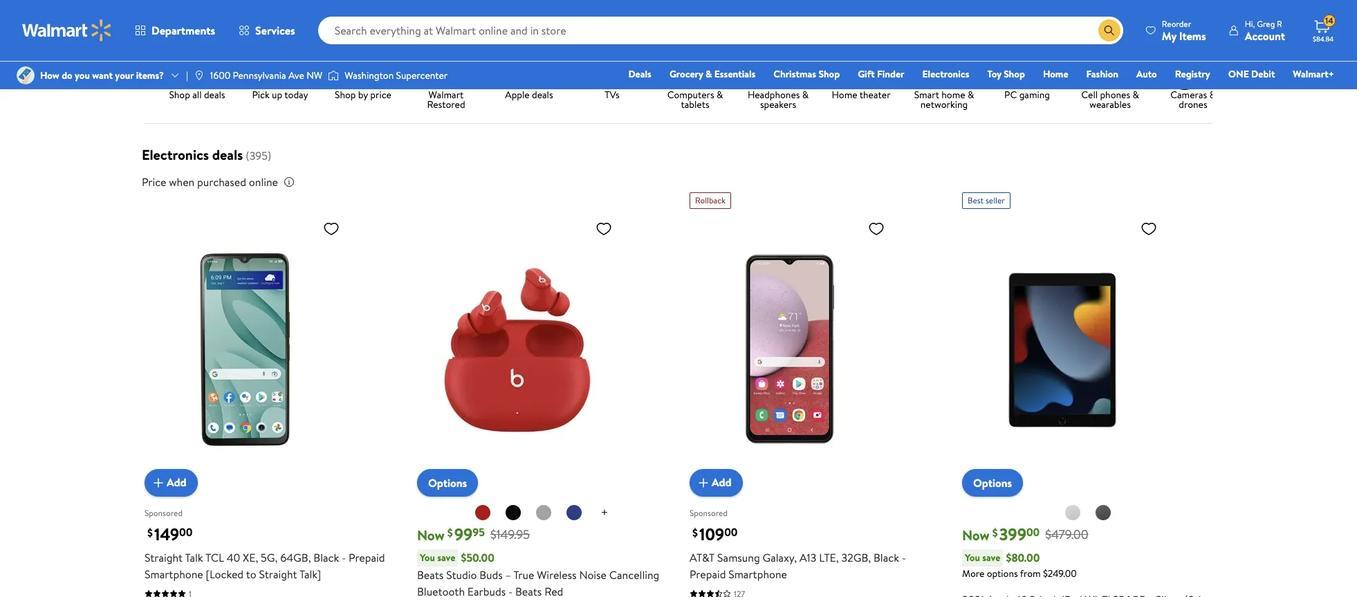 Task type: vqa. For each thing, say whether or not it's contained in the screenshot.
Cards
no



Task type: locate. For each thing, give the bounding box(es) containing it.
00 for 109
[[724, 524, 738, 540]]

reorder my items
[[1162, 18, 1206, 43]]

& right home
[[968, 88, 974, 101]]

2 you from the left
[[965, 550, 980, 564]]

1 vertical spatial home
[[832, 88, 858, 101]]

add to favorites list, at&t samsung galaxy, a13 lte, 32gb, black - prepaid smartphone image
[[868, 220, 885, 237]]

cameras & drones image
[[1169, 34, 1218, 84]]

account
[[1245, 28, 1285, 43]]

- inside at&t samsung galaxy, a13 lte, 32gb, black - prepaid smartphone
[[902, 550, 906, 565]]

straight talk tcl 40 xe, 5g, 64gb, black - prepaid smartphone [locked to straight talk] image
[[145, 214, 345, 485]]

1 horizontal spatial electronics
[[923, 67, 970, 81]]

1 horizontal spatial add to cart image
[[695, 474, 712, 491]]

- right 64gb,
[[342, 550, 346, 565]]

1 add button from the left
[[145, 469, 198, 496]]

up
[[272, 88, 282, 101]]

pick
[[252, 88, 270, 101]]

1 horizontal spatial prepaid
[[690, 566, 726, 582]]

$50.00
[[461, 550, 495, 565]]

1 horizontal spatial 00
[[724, 524, 738, 540]]

options
[[428, 475, 467, 490], [973, 475, 1012, 490]]

save
[[437, 550, 456, 564], [983, 550, 1001, 564]]

2 horizontal spatial 00
[[1027, 524, 1040, 540]]

- right 32gb,
[[902, 550, 906, 565]]

1 black from the left
[[314, 550, 339, 565]]

sponsored up 109 at the right of page
[[690, 507, 728, 519]]

0 horizontal spatial options
[[428, 475, 467, 490]]

your
[[115, 68, 134, 82]]

now left 399
[[962, 526, 990, 544]]

1 horizontal spatial add
[[712, 475, 732, 490]]

add
[[167, 475, 187, 490], [712, 475, 732, 490]]

add button for straight talk tcl 40 xe, 5g, 64gb, black - prepaid smartphone [locked to straight talk] image
[[145, 469, 198, 496]]

& down christmas shop link
[[802, 88, 809, 101]]

add up $ 149 00
[[167, 475, 187, 490]]

when
[[169, 174, 195, 189]]

4 $ from the left
[[993, 525, 998, 540]]

5g,
[[261, 550, 278, 565]]

black up talk]
[[314, 550, 339, 565]]

1 add from the left
[[167, 475, 187, 490]]

you inside you save $50.00 beats studio buds – true wireless noise cancelling bluetooth earbuds - beats red
[[420, 550, 435, 564]]

1 you from the left
[[420, 550, 435, 564]]

00 up talk
[[179, 524, 193, 540]]

options up 399
[[973, 475, 1012, 490]]

add to cart image up the 149
[[150, 474, 167, 491]]

you up bluetooth
[[420, 550, 435, 564]]

2 black from the left
[[874, 550, 899, 565]]

phones
[[1100, 88, 1131, 101]]

debit
[[1252, 67, 1275, 81]]

my
[[1162, 28, 1177, 43]]

now left 99
[[417, 526, 445, 544]]

auto link
[[1130, 66, 1163, 82]]

0 horizontal spatial options link
[[417, 469, 478, 496]]

1 $ from the left
[[147, 525, 153, 540]]

smart home & networking image
[[919, 34, 969, 84]]

2 sponsored from the left
[[690, 507, 728, 519]]

00 up $80.00
[[1027, 524, 1040, 540]]

rollback
[[695, 194, 726, 206]]

$ left 99
[[447, 525, 453, 540]]

shop
[[819, 67, 840, 81], [1004, 67, 1025, 81], [169, 88, 190, 101], [335, 88, 356, 101]]

- down – in the bottom of the page
[[509, 584, 513, 597]]

$
[[147, 525, 153, 540], [447, 525, 453, 540], [693, 525, 698, 540], [993, 525, 998, 540]]

cell phones & wearable tech image
[[1085, 34, 1135, 84]]

 image
[[17, 66, 35, 84], [328, 68, 339, 82]]

0 horizontal spatial you
[[420, 550, 435, 564]]

& down grocery & essentials link at the top of page
[[717, 88, 723, 101]]

true
[[514, 567, 534, 582]]

electronics for electronics deals (395)
[[142, 145, 209, 164]]

shop left all
[[169, 88, 190, 101]]

straight down 5g, at the left bottom of the page
[[259, 566, 297, 582]]

1 horizontal spatial sponsored
[[690, 507, 728, 519]]

red
[[545, 584, 563, 597]]

1 horizontal spatial you
[[965, 550, 980, 564]]

00 inside $ 109 00
[[724, 524, 738, 540]]

headphones & speakers image
[[753, 34, 803, 84]]

space gray image
[[1095, 504, 1112, 521]]

$ left the 149
[[147, 525, 153, 540]]

save inside you save $50.00 beats studio buds – true wireless noise cancelling bluetooth earbuds - beats red
[[437, 550, 456, 564]]

sponsored up the 149
[[145, 507, 183, 519]]

1 horizontal spatial straight
[[259, 566, 297, 582]]

beats red image
[[474, 504, 491, 521]]

tvs link
[[576, 34, 648, 102]]

1 horizontal spatial -
[[509, 584, 513, 597]]

$ inside $ 149 00
[[147, 525, 153, 540]]

you up more
[[965, 550, 980, 564]]

washington
[[345, 68, 394, 82]]

Search search field
[[318, 17, 1123, 44]]

0 vertical spatial prepaid
[[349, 550, 385, 565]]

wearables
[[1090, 97, 1131, 111]]

walmart restored image
[[421, 34, 471, 84]]

2 add from the left
[[712, 475, 732, 490]]

1 sponsored from the left
[[145, 507, 183, 519]]

0 vertical spatial home
[[1043, 67, 1069, 81]]

& right grocery on the top of the page
[[706, 67, 712, 81]]

1 vertical spatial straight
[[259, 566, 297, 582]]

& for computers
[[717, 88, 723, 101]]

options link up beats red icon at left bottom
[[417, 469, 478, 496]]

smart home & networking
[[914, 88, 974, 111]]

straight down the 149
[[145, 550, 183, 565]]

add button up $ 109 00
[[690, 469, 743, 496]]

2 00 from the left
[[724, 524, 738, 540]]

electronics up when
[[142, 145, 209, 164]]

home
[[1043, 67, 1069, 81], [832, 88, 858, 101]]

0 horizontal spatial add to cart image
[[150, 474, 167, 491]]

walmart image
[[22, 19, 112, 42]]

headphones & speakers link
[[742, 34, 814, 112]]

headphones
[[748, 88, 800, 101]]

& inside headphones & speakers
[[802, 88, 809, 101]]

add button for 'at&t samsung galaxy, a13 lte, 32gb, black - prepaid smartphone' image
[[690, 469, 743, 496]]

options up 99
[[428, 475, 467, 490]]

2 add to cart image from the left
[[695, 474, 712, 491]]

0 horizontal spatial 00
[[179, 524, 193, 540]]

add for 'at&t samsung galaxy, a13 lte, 32gb, black - prepaid smartphone' image
[[712, 475, 732, 490]]

price
[[370, 88, 392, 101]]

1 horizontal spatial save
[[983, 550, 1001, 564]]

add up $ 109 00
[[712, 475, 732, 490]]

prepaid inside at&t samsung galaxy, a13 lte, 32gb, black - prepaid smartphone
[[690, 566, 726, 582]]

headphones & speakers
[[748, 88, 809, 111]]

 image right the nw
[[328, 68, 339, 82]]

1 options link from the left
[[417, 469, 478, 496]]

00 for 149
[[179, 524, 193, 540]]

add to cart image
[[150, 474, 167, 491], [695, 474, 712, 491]]

1 horizontal spatial now
[[962, 526, 990, 544]]

you for more
[[965, 550, 980, 564]]

+
[[601, 504, 608, 521]]

walmart restored link
[[410, 34, 482, 112]]

tablets
[[681, 97, 710, 111]]

1 horizontal spatial add button
[[690, 469, 743, 496]]

add button
[[145, 469, 198, 496], [690, 469, 743, 496]]

0 horizontal spatial -
[[342, 550, 346, 565]]

beats
[[417, 567, 444, 582], [515, 584, 542, 597]]

options link for beats studio buds – true wireless noise cancelling bluetooth earbuds - beats red image
[[417, 469, 478, 496]]

2 options link from the left
[[962, 469, 1023, 496]]

now inside now $ 99 95 $149.95
[[417, 526, 445, 544]]

add to cart image for straight talk tcl 40 xe, 5g, 64gb, black - prepaid smartphone [locked to straight talk] image
[[150, 474, 167, 491]]

now $ 99 95 $149.95
[[417, 522, 530, 546]]

options
[[987, 566, 1018, 580]]

1 vertical spatial prepaid
[[690, 566, 726, 582]]

black inside straight talk tcl 40 xe, 5g, 64gb, black - prepaid smartphone [locked to straight talk]
[[314, 550, 339, 565]]

save inside you save $80.00 more options from $249.00
[[983, 550, 1001, 564]]

1 00 from the left
[[179, 524, 193, 540]]

purchased
[[197, 174, 246, 189]]

 image
[[194, 70, 205, 81]]

1 horizontal spatial options
[[973, 475, 1012, 490]]

electronics up home
[[923, 67, 970, 81]]

options for 2021 apple 10.2-inch ipad wi-fi 256gb - silver (9th generation) image
[[973, 475, 1012, 490]]

2 smartphone from the left
[[729, 566, 787, 582]]

1 vertical spatial beats
[[515, 584, 542, 597]]

networking
[[921, 97, 968, 111]]

& right the phones
[[1133, 88, 1139, 101]]

1 vertical spatial electronics
[[142, 145, 209, 164]]

you inside you save $80.00 more options from $249.00
[[965, 550, 980, 564]]

1 add to cart image from the left
[[150, 474, 167, 491]]

price when purchased online
[[142, 174, 278, 189]]

& inside the computers & tablets
[[717, 88, 723, 101]]

home left theater
[[832, 88, 858, 101]]

2 now from the left
[[962, 526, 990, 544]]

149
[[154, 522, 179, 546]]

add to cart image up 109 at the right of page
[[695, 474, 712, 491]]

computers & tablets
[[667, 88, 723, 111]]

deals right apple
[[532, 88, 553, 101]]

items?
[[136, 68, 164, 82]]

deals
[[628, 67, 652, 81]]

0 horizontal spatial black
[[314, 550, 339, 565]]

0 horizontal spatial now
[[417, 526, 445, 544]]

2 $ from the left
[[447, 525, 453, 540]]

1 smartphone from the left
[[145, 566, 203, 582]]

price
[[142, 174, 166, 189]]

& right drones
[[1210, 88, 1216, 101]]

smartphone
[[145, 566, 203, 582], [729, 566, 787, 582]]

smartphone down talk
[[145, 566, 203, 582]]

 image left how
[[17, 66, 35, 84]]

1 horizontal spatial home
[[1043, 67, 1069, 81]]

0 vertical spatial electronics
[[923, 67, 970, 81]]

deals
[[204, 88, 225, 101], [532, 88, 553, 101], [212, 145, 243, 164]]

00 inside $ 149 00
[[179, 524, 193, 540]]

one debit
[[1229, 67, 1275, 81]]

0 horizontal spatial sponsored
[[145, 507, 183, 519]]

1 horizontal spatial options link
[[962, 469, 1023, 496]]

smartphone down 'samsung'
[[729, 566, 787, 582]]

you
[[420, 550, 435, 564], [965, 550, 980, 564]]

3 00 from the left
[[1027, 524, 1040, 540]]

save up studio
[[437, 550, 456, 564]]

1 horizontal spatial smartphone
[[729, 566, 787, 582]]

home for home theater
[[832, 88, 858, 101]]

0 horizontal spatial straight
[[145, 550, 183, 565]]

grocery & essentials link
[[663, 66, 762, 82]]

how
[[40, 68, 59, 82]]

cell phones & wearables
[[1082, 88, 1139, 111]]

want
[[92, 68, 113, 82]]

beats up bluetooth
[[417, 567, 444, 582]]

straight
[[145, 550, 183, 565], [259, 566, 297, 582]]

2 save from the left
[[983, 550, 1001, 564]]

1 horizontal spatial  image
[[328, 68, 339, 82]]

home up gaming at the top right
[[1043, 67, 1069, 81]]

deals for electronics
[[212, 145, 243, 164]]

toy shop
[[988, 67, 1025, 81]]

gift
[[858, 67, 875, 81]]

0 horizontal spatial electronics
[[142, 145, 209, 164]]

1 horizontal spatial black
[[874, 550, 899, 565]]

fashion
[[1087, 67, 1119, 81]]

1 now from the left
[[417, 526, 445, 544]]

options link up 399
[[962, 469, 1023, 496]]

3 $ from the left
[[693, 525, 698, 540]]

0 vertical spatial straight
[[145, 550, 183, 565]]

$ left 399
[[993, 525, 998, 540]]

1 save from the left
[[437, 550, 456, 564]]

95
[[473, 524, 485, 540]]

earbuds
[[468, 584, 506, 597]]

1 options from the left
[[428, 475, 467, 490]]

$ left 109 at the right of page
[[693, 525, 698, 540]]

2 add button from the left
[[690, 469, 743, 496]]

0 horizontal spatial smartphone
[[145, 566, 203, 582]]

moon gray image
[[535, 504, 552, 521]]

0 horizontal spatial add button
[[145, 469, 198, 496]]

0 horizontal spatial home
[[832, 88, 858, 101]]

2 options from the left
[[973, 475, 1012, 490]]

smart home & networking link
[[908, 34, 980, 112]]

00 up 'samsung'
[[724, 524, 738, 540]]

cancelling
[[609, 567, 660, 582]]

beats down 'true'
[[515, 584, 542, 597]]

Search in electronics deals search field
[[142, 0, 560, 12]]

christmas shop link
[[767, 66, 846, 82]]

lte,
[[819, 550, 839, 565]]

now
[[417, 526, 445, 544], [962, 526, 990, 544]]

0 vertical spatial beats
[[417, 567, 444, 582]]

0 horizontal spatial add
[[167, 475, 187, 490]]

&
[[706, 67, 712, 81], [717, 88, 723, 101], [802, 88, 809, 101], [968, 88, 974, 101], [1133, 88, 1139, 101], [1210, 88, 1216, 101]]

0 horizontal spatial prepaid
[[349, 550, 385, 565]]

departments button
[[123, 14, 227, 47]]

add button up $ 149 00
[[145, 469, 198, 496]]

2 horizontal spatial -
[[902, 550, 906, 565]]

black right 32gb,
[[874, 550, 899, 565]]

r
[[1277, 18, 1283, 29]]

$ inside $ 109 00
[[693, 525, 698, 540]]

home theater image
[[836, 34, 886, 84]]

0 horizontal spatial save
[[437, 550, 456, 564]]

& inside "cameras & drones"
[[1210, 88, 1216, 101]]

save for studio
[[437, 550, 456, 564]]

deals up purchased
[[212, 145, 243, 164]]

0 horizontal spatial  image
[[17, 66, 35, 84]]

save up options
[[983, 550, 1001, 564]]

now inside now $ 399 00 $479.00
[[962, 526, 990, 544]]

& inside smart home & networking
[[968, 88, 974, 101]]

home theater
[[832, 88, 891, 101]]

legal information image
[[284, 176, 295, 187]]

smartphone inside at&t samsung galaxy, a13 lte, 32gb, black - prepaid smartphone
[[729, 566, 787, 582]]



Task type: describe. For each thing, give the bounding box(es) containing it.
tcl
[[205, 550, 224, 565]]

one
[[1229, 67, 1249, 81]]

1600
[[210, 68, 230, 82]]

computers & tablets image
[[670, 34, 720, 84]]

services
[[255, 23, 295, 38]]

options for beats studio buds – true wireless noise cancelling bluetooth earbuds - beats red image
[[428, 475, 467, 490]]

$ inside now $ 99 95 $149.95
[[447, 525, 453, 540]]

today
[[285, 88, 308, 101]]

save for options
[[983, 550, 1001, 564]]

electronics deals (395)
[[142, 145, 271, 164]]

restored
[[427, 97, 465, 111]]

now for 399
[[962, 526, 990, 544]]

 image for washington supercenter
[[328, 68, 339, 82]]

smartphone inside straight talk tcl 40 xe, 5g, 64gb, black - prepaid smartphone [locked to straight talk]
[[145, 566, 203, 582]]

$ 149 00
[[147, 522, 193, 546]]

registry
[[1175, 67, 1211, 81]]

departments
[[152, 23, 215, 38]]

gift finder link
[[852, 66, 911, 82]]

99
[[454, 522, 473, 546]]

hi, greg r account
[[1245, 18, 1285, 43]]

shop by price image
[[338, 34, 388, 84]]

black inside at&t samsung galaxy, a13 lte, 32gb, black - prepaid smartphone
[[874, 550, 899, 565]]

399
[[1000, 522, 1027, 546]]

ocean blue image
[[566, 504, 582, 521]]

bluetooth
[[417, 584, 465, 597]]

samsung
[[717, 550, 760, 565]]

black image
[[505, 504, 521, 521]]

& for grocery
[[706, 67, 712, 81]]

apple
[[505, 88, 530, 101]]

straight talk tcl 40 xe, 5g, 64gb, black - prepaid smartphone [locked to straight talk]
[[145, 550, 385, 582]]

shop all deals link
[[161, 34, 233, 102]]

(395)
[[246, 148, 271, 163]]

ave
[[288, 68, 304, 82]]

pick up today
[[252, 88, 308, 101]]

grocery
[[670, 67, 703, 81]]

computers
[[667, 88, 714, 101]]

xe,
[[243, 550, 258, 565]]

shop right christmas
[[819, 67, 840, 81]]

greg
[[1257, 18, 1275, 29]]

+ button
[[590, 502, 619, 524]]

gaming image
[[1002, 34, 1052, 84]]

1 horizontal spatial beats
[[515, 584, 542, 597]]

items
[[1179, 28, 1206, 43]]

pc gaming link
[[991, 34, 1063, 102]]

essentials
[[715, 67, 756, 81]]

speakers
[[760, 97, 796, 111]]

theater
[[860, 88, 891, 101]]

add to favorites list, 2021 apple 10.2-inch ipad wi-fi 256gb - silver (9th generation) image
[[1141, 220, 1157, 237]]

wireless
[[537, 567, 577, 582]]

auto
[[1137, 67, 1157, 81]]

Walmart Site-Wide search field
[[318, 17, 1123, 44]]

$149.95
[[490, 526, 530, 543]]

& for headphones
[[802, 88, 809, 101]]

toy
[[988, 67, 1002, 81]]

- inside straight talk tcl 40 xe, 5g, 64gb, black - prepaid smartphone [locked to straight talk]
[[342, 550, 346, 565]]

toy shop link
[[981, 66, 1031, 82]]

tvs image
[[587, 34, 637, 84]]

registry link
[[1169, 66, 1217, 82]]

search icon image
[[1104, 25, 1115, 36]]

[locked
[[206, 566, 244, 582]]

options link for 2021 apple 10.2-inch ipad wi-fi 256gb - silver (9th generation) image
[[962, 469, 1023, 496]]

christmas shop
[[774, 67, 840, 81]]

$249.00
[[1043, 566, 1077, 580]]

32gb,
[[842, 550, 871, 565]]

gaming
[[1019, 88, 1050, 101]]

deals right all
[[204, 88, 225, 101]]

$479.00
[[1046, 526, 1089, 543]]

shop all image
[[172, 34, 222, 84]]

tvs
[[605, 88, 620, 101]]

computers & tablets link
[[659, 34, 731, 112]]

0 horizontal spatial beats
[[417, 567, 444, 582]]

shop by price link
[[327, 34, 399, 102]]

00 inside now $ 399 00 $479.00
[[1027, 524, 1040, 540]]

galaxy,
[[763, 550, 797, 565]]

best
[[968, 194, 984, 206]]

- inside you save $50.00 beats studio buds – true wireless noise cancelling bluetooth earbuds - beats red
[[509, 584, 513, 597]]

shop right the toy
[[1004, 67, 1025, 81]]

gift finder
[[858, 67, 905, 81]]

& for cameras
[[1210, 88, 1216, 101]]

talk]
[[299, 566, 321, 582]]

supercenter
[[396, 68, 448, 82]]

pc
[[1005, 88, 1017, 101]]

home
[[942, 88, 966, 101]]

nw
[[307, 68, 323, 82]]

services button
[[227, 14, 307, 47]]

at&t samsung galaxy, a13 lte, 32gb, black - prepaid smartphone image
[[690, 214, 890, 485]]

home for home
[[1043, 67, 1069, 81]]

beats studio buds – true wireless noise cancelling bluetooth earbuds - beats red image
[[417, 214, 618, 485]]

64gb,
[[280, 550, 311, 565]]

cameras & drones link
[[1157, 34, 1229, 112]]

you for beats
[[420, 550, 435, 564]]

shop by price
[[335, 88, 392, 101]]

apple image
[[504, 34, 554, 84]]

you save $80.00 more options from $249.00
[[962, 550, 1077, 580]]

next slide for chipmodulewithimages list image
[[1169, 56, 1202, 90]]

add for straight talk tcl 40 xe, 5g, 64gb, black - prepaid smartphone [locked to straight talk] image
[[167, 475, 187, 490]]

shop all deals
[[169, 88, 225, 101]]

talk
[[185, 550, 203, 565]]

how do you want your items?
[[40, 68, 164, 82]]

fashion link
[[1080, 66, 1125, 82]]

$84.84
[[1313, 34, 1334, 44]]

pick up today image
[[255, 34, 305, 84]]

walmart+ link
[[1287, 66, 1341, 82]]

walmart
[[429, 88, 464, 101]]

& inside cell phones & wearables
[[1133, 88, 1139, 101]]

drones
[[1179, 97, 1208, 111]]

now $ 399 00 $479.00
[[962, 522, 1089, 546]]

cameras
[[1171, 88, 1207, 101]]

silver image
[[1065, 504, 1081, 521]]

from
[[1020, 566, 1041, 580]]

|
[[186, 68, 188, 82]]

finder
[[877, 67, 905, 81]]

all
[[192, 88, 202, 101]]

cell
[[1082, 88, 1098, 101]]

add to favorites list, beats studio buds – true wireless noise cancelling bluetooth earbuds - beats red image
[[596, 220, 612, 237]]

now for 99
[[417, 526, 445, 544]]

cameras & drones
[[1171, 88, 1216, 111]]

$ inside now $ 399 00 $479.00
[[993, 525, 998, 540]]

add to favorites list, straight talk tcl 40 xe, 5g, 64gb, black - prepaid smartphone [locked to straight talk] image
[[323, 220, 340, 237]]

–
[[505, 567, 511, 582]]

2021 apple 10.2-inch ipad wi-fi 256gb - silver (9th generation) image
[[962, 214, 1163, 485]]

best seller
[[968, 194, 1005, 206]]

prepaid inside straight talk tcl 40 xe, 5g, 64gb, black - prepaid smartphone [locked to straight talk]
[[349, 550, 385, 565]]

deals link
[[622, 66, 658, 82]]

 image for how do you want your items?
[[17, 66, 35, 84]]

$ 109 00
[[693, 522, 738, 546]]

hi,
[[1245, 18, 1255, 29]]

add to cart image for 'at&t samsung galaxy, a13 lte, 32gb, black - prepaid smartphone' image
[[695, 474, 712, 491]]

grocery & essentials
[[670, 67, 756, 81]]

shop left by
[[335, 88, 356, 101]]

by
[[358, 88, 368, 101]]

electronics for electronics
[[923, 67, 970, 81]]

deals for apple
[[532, 88, 553, 101]]



